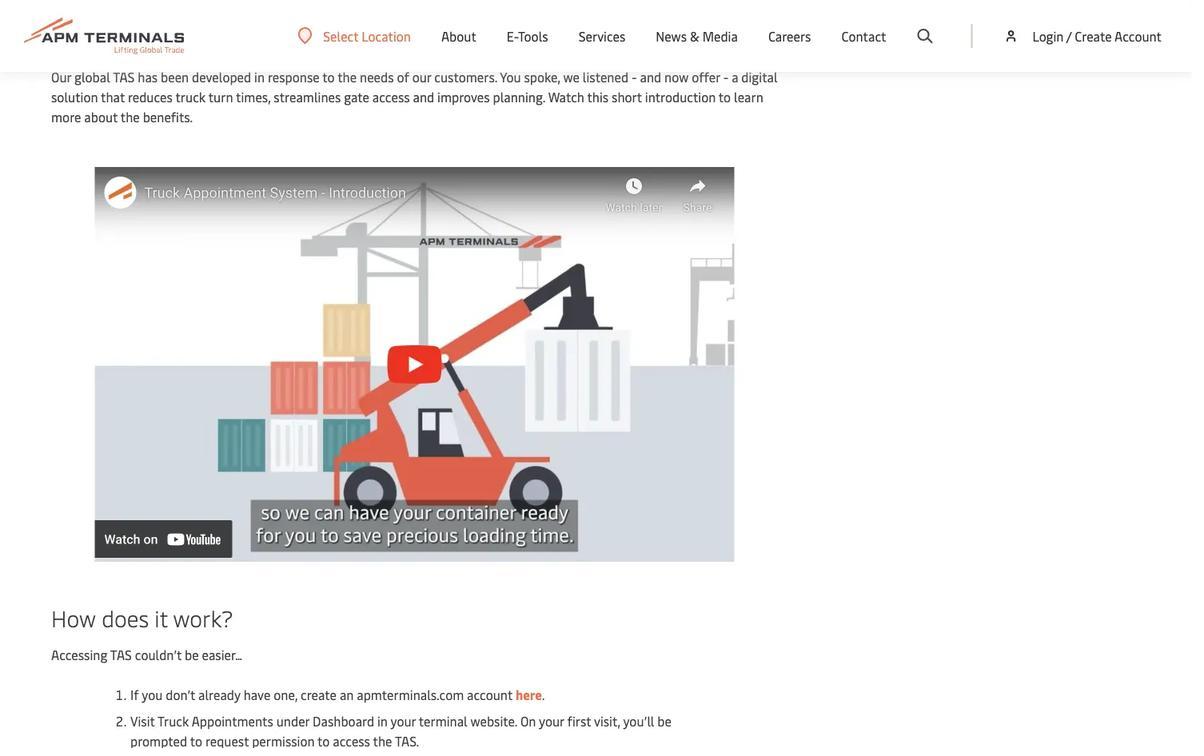 Task type: describe. For each thing, give the bounding box(es) containing it.
terminal
[[419, 713, 468, 730]]

about button
[[441, 0, 477, 72]]

our
[[412, 68, 431, 86]]

solution
[[51, 88, 98, 106]]

contact button
[[842, 0, 886, 72]]

.
[[542, 687, 545, 704]]

has
[[138, 68, 158, 86]]

account
[[467, 687, 513, 704]]

e-
[[507, 27, 518, 45]]

login
[[1033, 27, 1064, 44]]

an
[[340, 687, 354, 704]]

permission
[[252, 733, 315, 749]]

transactions
[[445, 28, 516, 46]]

offer
[[692, 68, 720, 86]]

offs
[[344, 28, 368, 46]]

already
[[198, 687, 241, 704]]

work?
[[173, 603, 233, 633]]

website.
[[471, 713, 517, 730]]

been
[[161, 68, 189, 86]]

login / create account
[[1033, 27, 1162, 44]]

select
[[323, 27, 359, 44]]

have
[[244, 687, 271, 704]]

news & media button
[[656, 0, 738, 72]]

1 horizontal spatial more
[[412, 28, 442, 46]]

under
[[276, 713, 310, 730]]

visit,
[[594, 713, 620, 730]]

improves
[[437, 88, 490, 106]]

e-tools
[[507, 27, 548, 45]]

apmterminals.com
[[357, 687, 464, 704]]

watch
[[548, 88, 584, 106]]

truck
[[158, 713, 189, 730]]

customers.
[[435, 68, 497, 86]]

digital
[[742, 68, 778, 86]]

one,
[[274, 687, 298, 704]]

to down dashboard
[[318, 733, 330, 749]]

contact
[[842, 27, 886, 45]]

account
[[1115, 27, 1162, 44]]

reduced cost s: faster pick-ups/drop-offs means more transactions per day
[[130, 28, 561, 46]]

the inside visit truck appointments under dashboard in your terminal website. on your first visit, you'll be prompted to request permission to access the tas.
[[373, 733, 392, 749]]

about
[[84, 108, 118, 126]]

visit truck appointments under dashboard in your terminal website. on your first visit, you'll be prompted to request permission to access the tas.
[[130, 713, 672, 749]]

accessing tas couldn't be easier…
[[51, 647, 242, 664]]

more inside our global tas has been developed in response to the needs of our customers. you spoke, we listened - and now offer - a digital solution that reduces truck turn times, streamlines gate access and improves planning. watch this short introduction to learn more about the benefits.
[[51, 108, 81, 126]]

2 your from the left
[[539, 713, 564, 730]]

news
[[656, 27, 687, 45]]

our global tas has been developed in response to the needs of our customers. you spoke, we listened - and now offer - a digital solution that reduces truck turn times, streamlines gate access and improves planning. watch this short introduction to learn more about the benefits.
[[51, 68, 778, 126]]

benefits.
[[143, 108, 193, 126]]

here link
[[516, 687, 542, 704]]

media
[[703, 27, 738, 45]]

couldn't
[[135, 647, 182, 664]]

day
[[540, 28, 561, 46]]

truck
[[175, 88, 206, 106]]

you'll
[[623, 713, 654, 730]]

this
[[587, 88, 609, 106]]

it
[[155, 603, 168, 633]]

how
[[51, 603, 96, 633]]

easier…
[[202, 647, 242, 664]]

needs
[[360, 68, 394, 86]]

you
[[500, 68, 521, 86]]

tas inside our global tas has been developed in response to the needs of our customers. you spoke, we listened - and now offer - a digital solution that reduces truck turn times, streamlines gate access and improves planning. watch this short introduction to learn more about the benefits.
[[113, 68, 135, 86]]

introduction
[[645, 88, 716, 106]]

services
[[579, 27, 626, 45]]

careers
[[768, 27, 811, 45]]

times,
[[236, 88, 271, 106]]

0 horizontal spatial be
[[185, 647, 199, 664]]

don't
[[166, 687, 195, 704]]

careers button
[[768, 0, 811, 72]]



Task type: vqa. For each thing, say whether or not it's contained in the screenshot.
already
yes



Task type: locate. For each thing, give the bounding box(es) containing it.
2 - from the left
[[723, 68, 729, 86]]

0 horizontal spatial the
[[121, 108, 140, 126]]

access down dashboard
[[333, 733, 370, 749]]

the left tas.
[[373, 733, 392, 749]]

and
[[640, 68, 661, 86], [413, 88, 434, 106]]

1 vertical spatial more
[[51, 108, 81, 126]]

be inside visit truck appointments under dashboard in your terminal website. on your first visit, you'll be prompted to request permission to access the tas.
[[658, 713, 672, 730]]

listened
[[583, 68, 629, 86]]

if
[[130, 687, 139, 704]]

tas.
[[395, 733, 419, 749]]

here
[[516, 687, 542, 704]]

and down our
[[413, 88, 434, 106]]

1 horizontal spatial your
[[539, 713, 564, 730]]

tas
[[113, 68, 135, 86], [110, 647, 132, 664]]

gate
[[344, 88, 369, 106]]

means
[[371, 28, 409, 46]]

access
[[373, 88, 410, 106], [333, 733, 370, 749]]

more down solution
[[51, 108, 81, 126]]

you
[[142, 687, 163, 704]]

we
[[563, 68, 580, 86]]

be right the you'll
[[658, 713, 672, 730]]

your right on
[[539, 713, 564, 730]]

pick-
[[259, 28, 287, 46]]

1 vertical spatial the
[[121, 108, 140, 126]]

in inside visit truck appointments under dashboard in your terminal website. on your first visit, you'll be prompted to request permission to access the tas.
[[377, 713, 388, 730]]

how does it work?
[[51, 603, 233, 633]]

1 horizontal spatial be
[[658, 713, 672, 730]]

short
[[612, 88, 642, 106]]

about
[[441, 27, 477, 45]]

e-tools button
[[507, 0, 548, 72]]

0 vertical spatial tas
[[113, 68, 135, 86]]

select location
[[323, 27, 411, 44]]

in
[[254, 68, 265, 86], [377, 713, 388, 730]]

our
[[51, 68, 71, 86]]

dashboard
[[313, 713, 374, 730]]

learn
[[734, 88, 764, 106]]

0 horizontal spatial more
[[51, 108, 81, 126]]

/
[[1067, 27, 1072, 44]]

if you don't already have one, create an apmterminals.com account here .
[[130, 687, 545, 704]]

global
[[74, 68, 110, 86]]

0 horizontal spatial in
[[254, 68, 265, 86]]

does
[[102, 603, 149, 633]]

1 vertical spatial tas
[[110, 647, 132, 664]]

0 vertical spatial access
[[373, 88, 410, 106]]

to
[[322, 68, 335, 86], [719, 88, 731, 106], [190, 733, 202, 749], [318, 733, 330, 749]]

news & media
[[656, 27, 738, 45]]

in down apmterminals.com at the left bottom of page
[[377, 713, 388, 730]]

services button
[[579, 0, 626, 72]]

1 horizontal spatial and
[[640, 68, 661, 86]]

1 vertical spatial access
[[333, 733, 370, 749]]

- up short
[[632, 68, 637, 86]]

to left learn
[[719, 88, 731, 106]]

-
[[632, 68, 637, 86], [723, 68, 729, 86]]

ups/drop-
[[287, 28, 344, 46]]

prompted
[[130, 733, 187, 749]]

access inside visit truck appointments under dashboard in your terminal website. on your first visit, you'll be prompted to request permission to access the tas.
[[333, 733, 370, 749]]

1 vertical spatial and
[[413, 88, 434, 106]]

- left 'a'
[[723, 68, 729, 86]]

faster
[[220, 28, 256, 46]]

1 horizontal spatial access
[[373, 88, 410, 106]]

1 horizontal spatial the
[[338, 68, 357, 86]]

per
[[519, 28, 537, 46]]

planning.
[[493, 88, 545, 106]]

location
[[362, 27, 411, 44]]

1 vertical spatial in
[[377, 713, 388, 730]]

1 your from the left
[[391, 713, 416, 730]]

access inside our global tas has been developed in response to the needs of our customers. you spoke, we listened - and now offer - a digital solution that reduces truck turn times, streamlines gate access and improves planning. watch this short introduction to learn more about the benefits.
[[373, 88, 410, 106]]

to left request
[[190, 733, 202, 749]]

0 vertical spatial in
[[254, 68, 265, 86]]

0 horizontal spatial access
[[333, 733, 370, 749]]

reduced
[[130, 28, 181, 46]]

developed
[[192, 68, 251, 86]]

create
[[301, 687, 337, 704]]

tools
[[518, 27, 548, 45]]

0 vertical spatial the
[[338, 68, 357, 86]]

1 horizontal spatial in
[[377, 713, 388, 730]]

your
[[391, 713, 416, 730], [539, 713, 564, 730]]

2 vertical spatial the
[[373, 733, 392, 749]]

more
[[412, 28, 442, 46], [51, 108, 81, 126]]

that
[[101, 88, 125, 106]]

first
[[567, 713, 591, 730]]

appointments
[[192, 713, 273, 730]]

reduces
[[128, 88, 173, 106]]

0 horizontal spatial -
[[632, 68, 637, 86]]

streamlines
[[274, 88, 341, 106]]

your up tas.
[[391, 713, 416, 730]]

a
[[732, 68, 738, 86]]

of
[[397, 68, 409, 86]]

&
[[690, 27, 700, 45]]

0 vertical spatial more
[[412, 28, 442, 46]]

s:
[[209, 28, 217, 46]]

the down that
[[121, 108, 140, 126]]

the up "gate"
[[338, 68, 357, 86]]

visit
[[130, 713, 155, 730]]

in inside our global tas has been developed in response to the needs of our customers. you spoke, we listened - and now offer - a digital solution that reduces truck turn times, streamlines gate access and improves planning. watch this short introduction to learn more about the benefits.
[[254, 68, 265, 86]]

more right means
[[412, 28, 442, 46]]

0 vertical spatial be
[[185, 647, 199, 664]]

1 horizontal spatial -
[[723, 68, 729, 86]]

0 vertical spatial and
[[640, 68, 661, 86]]

be
[[185, 647, 199, 664], [658, 713, 672, 730]]

access down of
[[373, 88, 410, 106]]

on
[[521, 713, 536, 730]]

the
[[338, 68, 357, 86], [121, 108, 140, 126], [373, 733, 392, 749]]

tas left couldn't
[[110, 647, 132, 664]]

0 horizontal spatial your
[[391, 713, 416, 730]]

now
[[665, 68, 689, 86]]

0 horizontal spatial and
[[413, 88, 434, 106]]

1 - from the left
[[632, 68, 637, 86]]

and left now
[[640, 68, 661, 86]]

spoke,
[[524, 68, 560, 86]]

to up the streamlines
[[322, 68, 335, 86]]

in up the times,
[[254, 68, 265, 86]]

tas up that
[[113, 68, 135, 86]]

be left easier… on the left bottom of page
[[185, 647, 199, 664]]

1 vertical spatial be
[[658, 713, 672, 730]]

2 horizontal spatial the
[[373, 733, 392, 749]]



